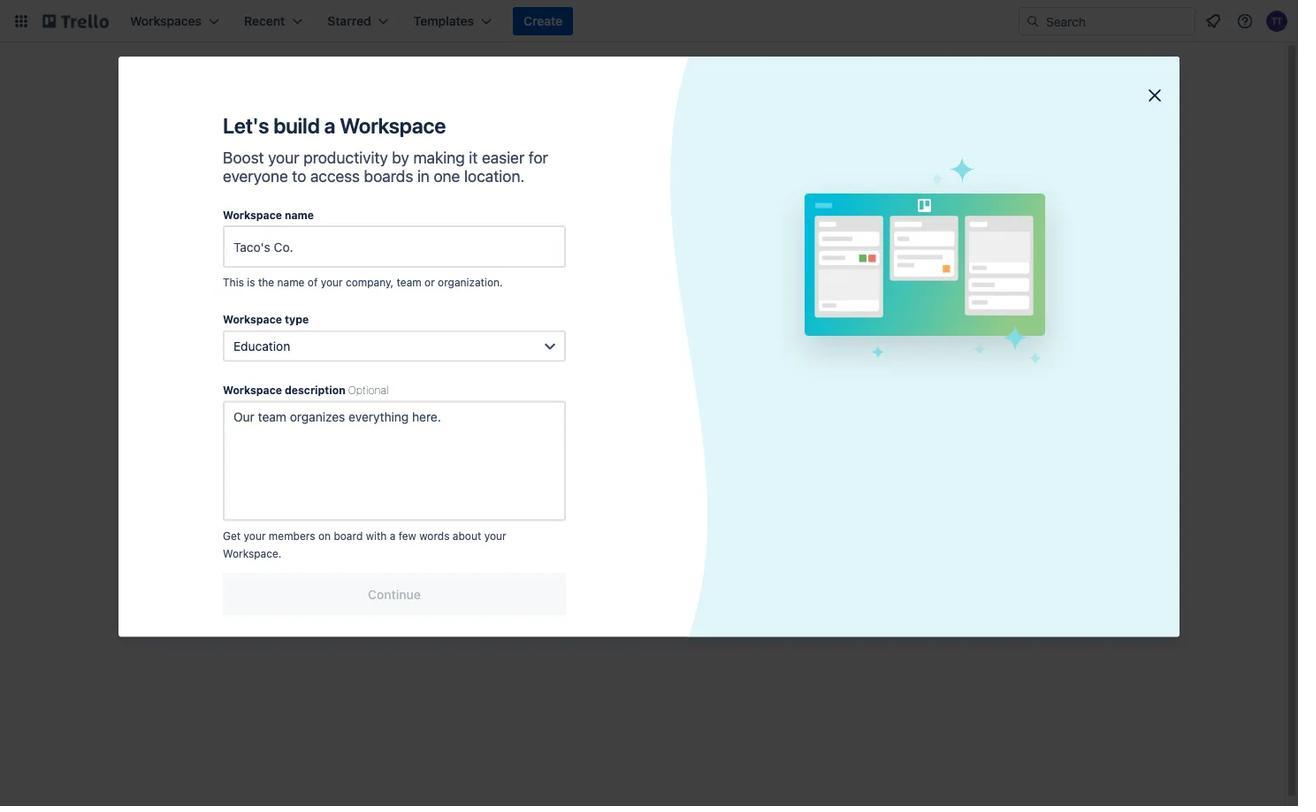 Task type: describe. For each thing, give the bounding box(es) containing it.
trial
[[222, 522, 243, 537]]

simple project board link
[[847, 156, 1149, 198]]

forward
[[743, 244, 787, 258]]

let's build a workspace
[[223, 113, 446, 138]]

everything
[[469, 244, 530, 258]]

0 horizontal spatial the
[[258, 277, 274, 289]]

anything
[[619, 215, 679, 231]]

board!
[[656, 261, 693, 276]]

workspace for workspace type
[[223, 314, 282, 326]]

create button
[[513, 7, 574, 35]]

Search field
[[1041, 8, 1195, 35]]

this
[[223, 277, 244, 289]]

0 vertical spatial unlimited
[[188, 455, 241, 470]]

create your board button
[[445, 329, 788, 357]]

1 vertical spatial unlimited
[[204, 473, 256, 488]]

terry turtle (terryturtle) image
[[1267, 11, 1288, 32]]

add image
[[349, 358, 370, 380]]

templates link
[[150, 113, 377, 145]]

one inside boost your productivity by making it easier for everyone to access boards in one location.
[[434, 167, 460, 186]]

words
[[420, 530, 450, 542]]

everyone
[[223, 167, 288, 186]]

0 horizontal spatial a
[[324, 113, 336, 138]]

all
[[291, 455, 303, 470]]

workspace up the by
[[340, 113, 446, 138]]

workspace type
[[223, 314, 309, 326]]

the inside try trello premium get unlimited boards, all the views, unlimited automation, and more.
[[307, 455, 325, 470]]

easier
[[482, 148, 525, 167]]

organization.
[[438, 277, 503, 289]]

your inside button
[[606, 336, 632, 350]]

education
[[234, 339, 290, 353]]

start free trial
[[165, 522, 243, 537]]

members link
[[150, 355, 377, 383]]

about
[[453, 530, 482, 542]]

board
[[981, 169, 1017, 184]]

beyond
[[889, 205, 935, 220]]

boards
[[364, 167, 413, 186]]

highlights link
[[150, 291, 377, 319]]

workspaces
[[161, 204, 225, 216]]

home
[[186, 157, 220, 172]]

of
[[308, 277, 318, 289]]

simple project board
[[889, 169, 1017, 184]]

workspace description optional
[[223, 384, 389, 397]]

in inside the put everything in one place and start moving things forward with your first trello board!
[[533, 244, 543, 258]]

home link
[[150, 149, 377, 181]]

0 vertical spatial name
[[285, 209, 314, 221]]

let's
[[223, 113, 269, 138]]

type
[[285, 314, 309, 326]]

create a board button
[[847, 297, 1149, 340]]

in inside boost your productivity by making it easier for everyone to access boards in one location.
[[418, 167, 430, 186]]

by
[[392, 148, 410, 167]]

workspace name
[[223, 209, 314, 221]]

board for create a board
[[941, 311, 974, 326]]

boost your productivity by making it easier for everyone to access boards in one location.
[[223, 148, 549, 186]]

simple
[[889, 169, 931, 184]]

and inside the put everything in one place and start moving things forward with your first trello board!
[[605, 244, 626, 258]]

get your members on board with a few words about your workspace.
[[223, 530, 507, 561]]

few
[[399, 530, 417, 542]]

links
[[857, 270, 885, 282]]

a inside get your members on board with a few words about your workspace.
[[390, 530, 396, 542]]

search image
[[1026, 14, 1041, 28]]

it
[[469, 148, 478, 167]]

location.
[[464, 167, 525, 186]]

try
[[165, 432, 184, 447]]

beyond imagination jeremy miller's workspace
[[889, 205, 1022, 234]]

highlights
[[214, 298, 272, 312]]

organize
[[554, 215, 616, 231]]

workspace.
[[223, 548, 282, 561]]

productivity
[[304, 148, 388, 167]]

things
[[704, 244, 740, 258]]

for
[[529, 148, 549, 167]]

organize anything
[[554, 215, 679, 231]]

first
[[596, 261, 618, 276]]

What are you working on? text field
[[445, 287, 788, 319]]

on
[[318, 530, 331, 542]]

one inside the put everything in one place and start moving things forward with your first trello board!
[[546, 244, 567, 258]]

boards link
[[150, 259, 377, 288]]

optional
[[348, 384, 389, 397]]

continue button
[[223, 574, 566, 616]]

your inside boost your productivity by making it easier for everyone to access boards in one location.
[[268, 148, 300, 167]]

0 notifications image
[[1203, 11, 1225, 32]]

this is the name of your company, team or organization.
[[223, 277, 503, 289]]

miller's
[[929, 222, 965, 234]]

try trello premium get unlimited boards, all the views, unlimited automation, and more.
[[165, 432, 352, 505]]

your right about on the bottom left
[[485, 530, 507, 542]]

get inside try trello premium get unlimited boards, all the views, unlimited automation, and more.
[[165, 455, 185, 470]]

boards,
[[244, 455, 287, 470]]

your right of
[[321, 277, 343, 289]]

start
[[165, 522, 192, 537]]



Task type: vqa. For each thing, say whether or not it's contained in the screenshot.
'Timeline'
no



Task type: locate. For each thing, give the bounding box(es) containing it.
team
[[397, 277, 422, 289]]

get inside get your members on board with a few words about your workspace.
[[223, 530, 241, 542]]

workspace down members link
[[223, 384, 282, 397]]

open information menu image
[[1237, 12, 1255, 30]]

0 vertical spatial board
[[941, 311, 974, 326]]

0 horizontal spatial one
[[434, 167, 460, 186]]

settings link
[[150, 387, 377, 415]]

build
[[273, 113, 320, 138]]

with inside the put everything in one place and start moving things forward with your first trello board!
[[540, 261, 564, 276]]

1 vertical spatial get
[[223, 530, 241, 542]]

making
[[414, 148, 465, 167]]

workspace down everyone
[[223, 209, 282, 221]]

board for create your board
[[635, 336, 670, 350]]

unlimited down boards,
[[204, 473, 256, 488]]

with
[[540, 261, 564, 276], [366, 530, 387, 542]]

1 horizontal spatial the
[[307, 455, 325, 470]]

views
[[214, 330, 248, 344]]

unlimited
[[188, 455, 241, 470], [204, 473, 256, 488]]

2 horizontal spatial board
[[941, 311, 974, 326]]

0 horizontal spatial trello
[[187, 432, 220, 447]]

1 horizontal spatial one
[[546, 244, 567, 258]]

1 horizontal spatial in
[[533, 244, 543, 258]]

members
[[269, 530, 315, 542]]

your
[[268, 148, 300, 167], [567, 261, 593, 276], [321, 277, 343, 289], [606, 336, 632, 350], [244, 530, 266, 542], [485, 530, 507, 542]]

place
[[571, 244, 602, 258]]

1 vertical spatial one
[[546, 244, 567, 258]]

in right the by
[[418, 167, 430, 186]]

templates
[[186, 122, 246, 136]]

boards
[[214, 266, 254, 280]]

and up first
[[605, 244, 626, 258]]

access
[[310, 167, 360, 186]]

continue
[[368, 588, 421, 602]]

start free trial button
[[165, 521, 243, 539]]

description
[[285, 384, 346, 397]]

0 vertical spatial with
[[540, 261, 564, 276]]

0 vertical spatial the
[[258, 277, 274, 289]]

one left place
[[546, 244, 567, 258]]

a
[[324, 113, 336, 138], [931, 311, 937, 326], [390, 530, 396, 542]]

automation,
[[259, 473, 327, 488]]

the
[[258, 277, 274, 289], [307, 455, 325, 470]]

1 horizontal spatial board
[[635, 336, 670, 350]]

put everything in one place and start moving things forward with your first trello board!
[[447, 244, 787, 276]]

Our team organizes everything here. text field
[[223, 401, 566, 522]]

moving
[[659, 244, 701, 258]]

0 vertical spatial trello
[[622, 261, 653, 276]]

views,
[[165, 473, 200, 488]]

more.
[[165, 491, 197, 505]]

1 vertical spatial with
[[366, 530, 387, 542]]

create for create
[[524, 14, 563, 28]]

name down to
[[285, 209, 314, 221]]

2 vertical spatial create
[[564, 336, 603, 350]]

and right automation,
[[330, 473, 352, 488]]

workspace for workspace description optional
[[223, 384, 282, 397]]

1 vertical spatial in
[[533, 244, 543, 258]]

0 horizontal spatial and
[[330, 473, 352, 488]]

2 horizontal spatial create
[[889, 311, 927, 326]]

trello
[[622, 261, 653, 276], [187, 432, 220, 447]]

Workspace name text field
[[223, 226, 566, 268]]

1 vertical spatial name
[[277, 277, 305, 289]]

create for create a board
[[889, 311, 927, 326]]

2 vertical spatial a
[[390, 530, 396, 542]]

jeremy
[[889, 222, 926, 234]]

create for create your board
[[564, 336, 603, 350]]

0 vertical spatial in
[[418, 167, 430, 186]]

workspace for workspace name
[[223, 209, 282, 221]]

0 horizontal spatial create
[[524, 14, 563, 28]]

one left it
[[434, 167, 460, 186]]

1 vertical spatial board
[[635, 336, 670, 350]]

settings
[[214, 393, 261, 408]]

members
[[214, 361, 268, 376]]

2 horizontal spatial a
[[931, 311, 937, 326]]

create
[[524, 14, 563, 28], [889, 311, 927, 326], [564, 336, 603, 350]]

is
[[247, 277, 255, 289]]

1 horizontal spatial get
[[223, 530, 241, 542]]

company,
[[346, 277, 394, 289]]

0 vertical spatial and
[[605, 244, 626, 258]]

0 horizontal spatial board
[[334, 530, 363, 542]]

put
[[447, 244, 466, 258]]

your down build
[[268, 148, 300, 167]]

workspace
[[340, 113, 446, 138], [223, 209, 282, 221], [223, 314, 282, 326], [223, 384, 282, 397]]

views link
[[150, 323, 377, 351]]

0 vertical spatial one
[[434, 167, 460, 186]]

premium
[[223, 432, 276, 447]]

your up workspace.
[[244, 530, 266, 542]]

1 vertical spatial the
[[307, 455, 325, 470]]

with left few in the left bottom of the page
[[366, 530, 387, 542]]

boost
[[223, 148, 264, 167]]

a inside button
[[931, 311, 937, 326]]

imagination
[[938, 205, 1010, 220]]

your down place
[[567, 261, 593, 276]]

1 horizontal spatial and
[[605, 244, 626, 258]]

unlimited up views, on the left
[[188, 455, 241, 470]]

with left first
[[540, 261, 564, 276]]

your down what are you working on? text box
[[606, 336, 632, 350]]

board inside get your members on board with a few words about your workspace.
[[334, 530, 363, 542]]

in
[[418, 167, 430, 186], [533, 244, 543, 258]]

workspace
[[968, 222, 1022, 234]]

0 horizontal spatial get
[[165, 455, 185, 470]]

1 vertical spatial and
[[330, 473, 352, 488]]

1 horizontal spatial a
[[390, 530, 396, 542]]

your inside the put everything in one place and start moving things forward with your first trello board!
[[567, 261, 593, 276]]

with inside get your members on board with a few words about your workspace.
[[366, 530, 387, 542]]

create inside "button"
[[524, 14, 563, 28]]

the right all
[[307, 455, 325, 470]]

0 vertical spatial get
[[165, 455, 185, 470]]

1 horizontal spatial create
[[564, 336, 603, 350]]

get right free
[[223, 530, 241, 542]]

or
[[425, 277, 435, 289]]

2 vertical spatial board
[[334, 530, 363, 542]]

workspace down 'highlights'
[[223, 314, 282, 326]]

start
[[630, 244, 656, 258]]

0 vertical spatial a
[[324, 113, 336, 138]]

switch to… image
[[12, 12, 30, 30]]

trello inside the put everything in one place and start moving things forward with your first trello board!
[[622, 261, 653, 276]]

in right "everything"
[[533, 244, 543, 258]]

trello inside try trello premium get unlimited boards, all the views, unlimited automation, and more.
[[187, 432, 220, 447]]

1 horizontal spatial with
[[540, 261, 564, 276]]

0 horizontal spatial in
[[418, 167, 430, 186]]

create your board
[[564, 336, 670, 350]]

and inside try trello premium get unlimited boards, all the views, unlimited automation, and more.
[[330, 473, 352, 488]]

0 horizontal spatial with
[[366, 530, 387, 542]]

and
[[605, 244, 626, 258], [330, 473, 352, 488]]

1 vertical spatial a
[[931, 311, 937, 326]]

1 vertical spatial create
[[889, 311, 927, 326]]

trello down the start
[[622, 261, 653, 276]]

trello right try
[[187, 432, 220, 447]]

get up views, on the left
[[165, 455, 185, 470]]

to
[[292, 167, 306, 186]]

the right is
[[258, 277, 274, 289]]

1 vertical spatial trello
[[187, 432, 220, 447]]

name left of
[[277, 277, 305, 289]]

0 vertical spatial create
[[524, 14, 563, 28]]

primary element
[[0, 0, 1299, 42]]

create a board
[[889, 311, 974, 326]]

project
[[934, 169, 978, 184]]

free
[[196, 522, 218, 537]]

1 horizontal spatial trello
[[622, 261, 653, 276]]



